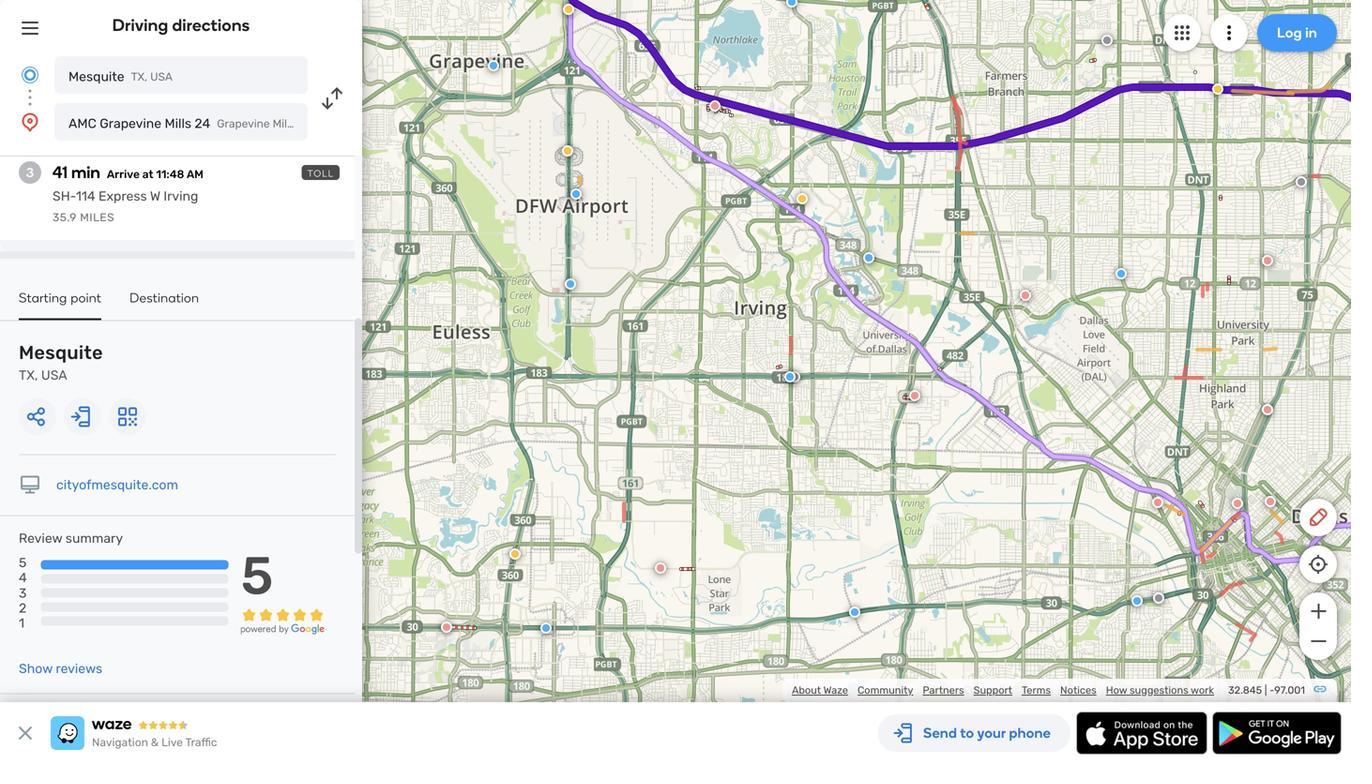 Task type: describe. For each thing, give the bounding box(es) containing it.
summary
[[66, 531, 123, 547]]

destination button
[[130, 290, 199, 319]]

0 horizontal spatial tx,
[[19, 368, 38, 383]]

2
[[19, 601, 26, 616]]

zoom out image
[[1307, 631, 1330, 653]]

114
[[76, 189, 95, 204]]

cityofmesquite.com link
[[56, 478, 178, 493]]

review summary
[[19, 531, 123, 547]]

about waze community partners support terms notices how suggestions work
[[792, 685, 1214, 697]]

24
[[195, 116, 210, 131]]

waze
[[824, 685, 848, 697]]

toll
[[307, 168, 334, 179]]

0 vertical spatial hazard image
[[797, 193, 808, 205]]

location image
[[19, 111, 41, 133]]

5 for 5
[[241, 545, 273, 608]]

1 horizontal spatial road closed image
[[1020, 290, 1031, 301]]

-
[[1270, 685, 1275, 697]]

notices
[[1061, 685, 1097, 697]]

2 horizontal spatial accident image
[[1296, 176, 1307, 188]]

2 vertical spatial hazard image
[[562, 145, 573, 157]]

32.845
[[1229, 685, 1262, 697]]

97.001
[[1275, 685, 1305, 697]]

sh-
[[53, 189, 76, 204]]

2 vertical spatial accident image
[[789, 372, 801, 383]]

express
[[98, 189, 147, 204]]

support
[[974, 685, 1013, 697]]

review
[[19, 531, 62, 547]]

5 for 5 4 3 2 1
[[19, 556, 27, 571]]

community link
[[858, 685, 914, 697]]

accident image
[[1153, 593, 1165, 604]]

arrive
[[107, 168, 140, 181]]

starting point button
[[19, 290, 101, 320]]

grapevine
[[100, 116, 162, 131]]

suggestions
[[1130, 685, 1189, 697]]

x image
[[14, 723, 37, 745]]

miles
[[80, 211, 115, 224]]

0 vertical spatial accident image
[[1102, 35, 1113, 46]]

destination
[[130, 290, 199, 306]]

link image
[[1313, 682, 1328, 697]]

0 vertical spatial mesquite tx, usa
[[69, 69, 173, 84]]

at
[[142, 168, 154, 181]]

show
[[19, 662, 53, 677]]

how suggestions work link
[[1106, 685, 1214, 697]]

driving
[[112, 15, 168, 35]]

support link
[[974, 685, 1013, 697]]

notices link
[[1061, 685, 1097, 697]]

1 horizontal spatial police image
[[786, 0, 798, 8]]

|
[[1265, 685, 1267, 697]]

irving
[[164, 189, 198, 204]]



Task type: vqa. For each thing, say whether or not it's contained in the screenshot.
the top "Usa"
yes



Task type: locate. For each thing, give the bounding box(es) containing it.
mills
[[165, 116, 191, 131]]

traffic
[[185, 737, 217, 750]]

w
[[150, 189, 160, 204]]

computer image
[[19, 474, 41, 497]]

1 vertical spatial police image
[[541, 623, 552, 634]]

35.9
[[53, 211, 77, 224]]

0 vertical spatial hazard image
[[563, 4, 574, 15]]

&
[[151, 737, 159, 750]]

navigation & live traffic
[[92, 737, 217, 750]]

5 inside 5 4 3 2 1
[[19, 556, 27, 571]]

how
[[1106, 685, 1127, 697]]

current location image
[[19, 64, 41, 86]]

live
[[161, 737, 183, 750]]

min
[[71, 162, 100, 183]]

about waze link
[[792, 685, 848, 697]]

5
[[241, 545, 273, 608], [19, 556, 27, 571]]

1 vertical spatial road closed image
[[1262, 404, 1274, 416]]

about
[[792, 685, 821, 697]]

mesquite tx, usa
[[69, 69, 173, 84], [19, 342, 103, 383]]

mesquite up 'amc'
[[69, 69, 124, 84]]

0 vertical spatial usa
[[150, 70, 173, 84]]

1 vertical spatial mesquite
[[19, 342, 103, 364]]

sh-114 express w irving 35.9 miles
[[53, 189, 198, 224]]

4
[[19, 571, 27, 586]]

community
[[858, 685, 914, 697]]

hazard image
[[797, 193, 808, 205], [510, 549, 521, 560]]

0 horizontal spatial 5
[[19, 556, 27, 571]]

am
[[187, 168, 204, 181]]

0 vertical spatial tx,
[[131, 70, 147, 84]]

partners
[[923, 685, 964, 697]]

1 vertical spatial hazard image
[[510, 549, 521, 560]]

1 vertical spatial hazard image
[[1213, 84, 1224, 95]]

0 vertical spatial police image
[[786, 0, 798, 8]]

tx, up amc grapevine mills 24 at the left top of the page
[[131, 70, 147, 84]]

1 horizontal spatial hazard image
[[797, 193, 808, 205]]

0 horizontal spatial usa
[[41, 368, 67, 383]]

road closed image
[[710, 100, 721, 112], [1262, 255, 1274, 267], [909, 390, 921, 402], [1265, 496, 1276, 508], [1152, 497, 1164, 509], [1232, 498, 1244, 510], [655, 563, 666, 574]]

point
[[71, 290, 101, 306]]

pencil image
[[1307, 507, 1330, 529]]

driving directions
[[112, 15, 250, 35]]

usa down starting point button
[[41, 368, 67, 383]]

5 4 3 2 1
[[19, 556, 27, 632]]

1 vertical spatial mesquite tx, usa
[[19, 342, 103, 383]]

tx,
[[131, 70, 147, 84], [19, 368, 38, 383]]

1
[[19, 616, 24, 632]]

mesquite tx, usa up grapevine
[[69, 69, 173, 84]]

41 min arrive at 11:48 am
[[53, 162, 204, 183]]

show reviews
[[19, 662, 102, 677]]

starting
[[19, 290, 67, 306]]

reviews
[[56, 662, 102, 677]]

1 vertical spatial 3
[[19, 586, 27, 601]]

0 horizontal spatial hazard image
[[510, 549, 521, 560]]

terms link
[[1022, 685, 1051, 697]]

0 horizontal spatial road closed image
[[441, 622, 452, 633]]

mesquite tx, usa down starting point button
[[19, 342, 103, 383]]

police image
[[786, 0, 798, 8], [541, 623, 552, 634]]

directions
[[172, 15, 250, 35]]

3 up 1
[[19, 586, 27, 601]]

3
[[26, 165, 34, 181], [19, 586, 27, 601]]

0 horizontal spatial police image
[[541, 623, 552, 634]]

amc grapevine mills 24
[[69, 116, 210, 131]]

amc
[[69, 116, 97, 131]]

navigation
[[92, 737, 148, 750]]

32.845 | -97.001
[[1229, 685, 1305, 697]]

zoom in image
[[1307, 601, 1330, 623]]

partners link
[[923, 685, 964, 697]]

1 vertical spatial tx,
[[19, 368, 38, 383]]

usa
[[150, 70, 173, 84], [41, 368, 67, 383]]

3 left 41
[[26, 165, 34, 181]]

2 vertical spatial road closed image
[[441, 622, 452, 633]]

tx, down starting point button
[[19, 368, 38, 383]]

41
[[53, 162, 68, 183]]

11:48
[[156, 168, 184, 181]]

mesquite
[[69, 69, 124, 84], [19, 342, 103, 364]]

0 horizontal spatial accident image
[[789, 372, 801, 383]]

1 vertical spatial usa
[[41, 368, 67, 383]]

0 vertical spatial road closed image
[[1020, 290, 1031, 301]]

1 horizontal spatial tx,
[[131, 70, 147, 84]]

1 horizontal spatial accident image
[[1102, 35, 1113, 46]]

work
[[1191, 685, 1214, 697]]

1 horizontal spatial usa
[[150, 70, 173, 84]]

amc grapevine mills 24 button
[[54, 103, 308, 141]]

1 horizontal spatial 5
[[241, 545, 273, 608]]

cityofmesquite.com
[[56, 478, 178, 493]]

police image
[[488, 60, 499, 71], [571, 189, 582, 200], [863, 252, 875, 264], [1116, 268, 1127, 280], [565, 279, 576, 290], [785, 372, 796, 383], [1132, 596, 1143, 607], [849, 607, 861, 618]]

road closed image
[[1020, 290, 1031, 301], [1262, 404, 1274, 416], [441, 622, 452, 633]]

terms
[[1022, 685, 1051, 697]]

3 inside 5 4 3 2 1
[[19, 586, 27, 601]]

0 vertical spatial 3
[[26, 165, 34, 181]]

usa up amc grapevine mills 24 button
[[150, 70, 173, 84]]

accident image
[[1102, 35, 1113, 46], [1296, 176, 1307, 188], [789, 372, 801, 383]]

2 horizontal spatial road closed image
[[1262, 404, 1274, 416]]

hazard image
[[563, 4, 574, 15], [1213, 84, 1224, 95], [562, 145, 573, 157]]

0 vertical spatial mesquite
[[69, 69, 124, 84]]

1 vertical spatial accident image
[[1296, 176, 1307, 188]]

starting point
[[19, 290, 101, 306]]

mesquite down starting point button
[[19, 342, 103, 364]]



